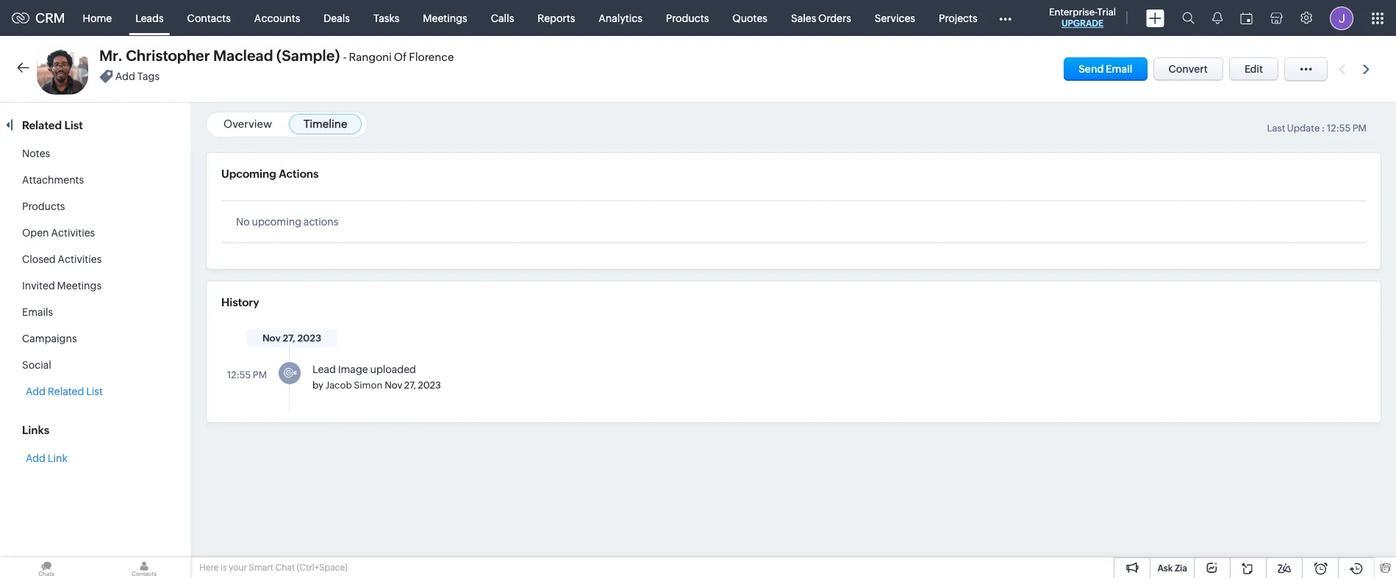 Task type: locate. For each thing, give the bounding box(es) containing it.
previous record image
[[1340, 64, 1346, 74]]

analytics link
[[587, 0, 655, 36]]

0 horizontal spatial products
[[22, 201, 65, 213]]

search image
[[1183, 12, 1195, 24]]

signals element
[[1204, 0, 1232, 36]]

social link
[[22, 360, 51, 371]]

open
[[22, 227, 49, 239]]

invited
[[22, 280, 55, 292]]

quotes link
[[721, 0, 780, 36]]

tasks link
[[362, 0, 411, 36]]

crm link
[[12, 10, 65, 26]]

1 vertical spatial 12:55
[[227, 370, 251, 381]]

add
[[115, 71, 135, 83], [26, 386, 46, 398], [26, 453, 46, 465]]

meetings up florence
[[423, 12, 468, 24]]

12:55 down history
[[227, 370, 251, 381]]

products link up open
[[22, 201, 65, 213]]

lead image uploaded by jacob simon nov 27, 2023
[[313, 364, 441, 391]]

convert
[[1169, 63, 1208, 75]]

1 horizontal spatial meetings
[[423, 12, 468, 24]]

links
[[22, 424, 49, 437]]

1 vertical spatial 27,
[[404, 380, 416, 391]]

of
[[394, 51, 407, 63]]

activities up closed activities
[[51, 227, 95, 239]]

create menu image
[[1147, 9, 1165, 27]]

1 vertical spatial nov
[[385, 380, 403, 391]]

social
[[22, 360, 51, 371]]

1 horizontal spatial products
[[666, 12, 709, 24]]

list
[[64, 119, 83, 132], [86, 386, 103, 398]]

:
[[1322, 123, 1326, 134]]

send
[[1079, 63, 1104, 75]]

add left the "link"
[[26, 453, 46, 465]]

1 horizontal spatial nov
[[385, 380, 403, 391]]

0 vertical spatial meetings
[[423, 12, 468, 24]]

accounts link
[[243, 0, 312, 36]]

Other Modules field
[[990, 6, 1021, 30]]

notes
[[22, 148, 50, 160]]

home link
[[71, 0, 124, 36]]

activities up 'invited meetings' link
[[58, 254, 102, 266]]

0 vertical spatial nov
[[263, 333, 281, 344]]

lead
[[313, 364, 336, 376]]

1 horizontal spatial 2023
[[418, 380, 441, 391]]

0 vertical spatial 12:55
[[1328, 123, 1351, 134]]

closed activities
[[22, 254, 102, 266]]

products link left the quotes
[[655, 0, 721, 36]]

services link
[[863, 0, 928, 36]]

products up open
[[22, 201, 65, 213]]

1 vertical spatial products
[[22, 201, 65, 213]]

contacts link
[[176, 0, 243, 36]]

here
[[199, 563, 219, 574]]

activities
[[51, 227, 95, 239], [58, 254, 102, 266]]

enterprise-
[[1050, 7, 1098, 18]]

mr. christopher maclead (sample) - rangoni of florence
[[99, 47, 454, 64]]

meetings down closed activities
[[57, 280, 102, 292]]

leads link
[[124, 0, 176, 36]]

campaigns
[[22, 333, 77, 345]]

enterprise-trial upgrade
[[1050, 7, 1117, 29]]

0 vertical spatial 2023
[[298, 333, 322, 344]]

rangoni
[[349, 51, 392, 63]]

1 horizontal spatial list
[[86, 386, 103, 398]]

quotes
[[733, 12, 768, 24]]

pm right the :
[[1353, 123, 1367, 134]]

1 horizontal spatial pm
[[1353, 123, 1367, 134]]

add related list
[[26, 386, 103, 398]]

actions
[[279, 168, 319, 180]]

add for mr. christopher maclead (sample)
[[115, 71, 135, 83]]

create menu element
[[1138, 0, 1174, 36]]

timeline
[[304, 118, 347, 130]]

0 vertical spatial pm
[[1353, 123, 1367, 134]]

0 vertical spatial related
[[22, 119, 62, 132]]

2023 inside lead image uploaded by jacob simon nov 27, 2023
[[418, 380, 441, 391]]

nov up 12:55 pm
[[263, 333, 281, 344]]

27,
[[283, 333, 295, 344], [404, 380, 416, 391]]

activities for closed activities
[[58, 254, 102, 266]]

overview
[[224, 118, 272, 130]]

0 vertical spatial add
[[115, 71, 135, 83]]

1 vertical spatial activities
[[58, 254, 102, 266]]

jacob
[[326, 380, 352, 391]]

is
[[221, 563, 227, 574]]

0 vertical spatial products
[[666, 12, 709, 24]]

0 horizontal spatial products link
[[22, 201, 65, 213]]

chats image
[[0, 558, 93, 579]]

0 horizontal spatial 12:55
[[227, 370, 251, 381]]

0 vertical spatial 27,
[[283, 333, 295, 344]]

add link
[[26, 453, 67, 465]]

no upcoming actions
[[236, 216, 339, 228]]

1 vertical spatial add
[[26, 386, 46, 398]]

notes link
[[22, 148, 50, 160]]

uploaded
[[370, 364, 416, 376]]

12:55 right the :
[[1328, 123, 1351, 134]]

1 horizontal spatial 12:55
[[1328, 123, 1351, 134]]

add tags
[[115, 71, 160, 83]]

meetings link
[[411, 0, 479, 36]]

0 vertical spatial list
[[64, 119, 83, 132]]

reports
[[538, 12, 575, 24]]

orders
[[819, 12, 852, 24]]

search element
[[1174, 0, 1204, 36]]

2023 right simon
[[418, 380, 441, 391]]

1 vertical spatial 2023
[[418, 380, 441, 391]]

0 horizontal spatial list
[[64, 119, 83, 132]]

2 vertical spatial add
[[26, 453, 46, 465]]

2023 up the lead
[[298, 333, 322, 344]]

upgrade
[[1062, 18, 1104, 29]]

1 vertical spatial pm
[[253, 370, 267, 381]]

home
[[83, 12, 112, 24]]

pm down nov 27, 2023
[[253, 370, 267, 381]]

meetings
[[423, 12, 468, 24], [57, 280, 102, 292]]

add down social
[[26, 386, 46, 398]]

12:55 pm
[[227, 370, 267, 381]]

products link
[[655, 0, 721, 36], [22, 201, 65, 213]]

add for related list
[[26, 453, 46, 465]]

pm
[[1353, 123, 1367, 134], [253, 370, 267, 381]]

related down social
[[48, 386, 84, 398]]

0 vertical spatial activities
[[51, 227, 95, 239]]

nov down uploaded
[[385, 380, 403, 391]]

1 horizontal spatial 27,
[[404, 380, 416, 391]]

link
[[48, 453, 67, 465]]

0 horizontal spatial pm
[[253, 370, 267, 381]]

sales
[[791, 12, 817, 24]]

products left "quotes" link
[[666, 12, 709, 24]]

campaigns link
[[22, 333, 77, 345]]

0 horizontal spatial meetings
[[57, 280, 102, 292]]

related up notes link
[[22, 119, 62, 132]]

1 vertical spatial meetings
[[57, 280, 102, 292]]

actions
[[304, 216, 339, 228]]

add left tags
[[115, 71, 135, 83]]

sales orders link
[[780, 0, 863, 36]]

1 horizontal spatial products link
[[655, 0, 721, 36]]

products
[[666, 12, 709, 24], [22, 201, 65, 213]]

invited meetings link
[[22, 280, 102, 292]]



Task type: describe. For each thing, give the bounding box(es) containing it.
ask zia
[[1158, 564, 1188, 574]]

timeline link
[[304, 118, 347, 130]]

your
[[229, 563, 247, 574]]

closed activities link
[[22, 254, 102, 266]]

update
[[1288, 123, 1321, 134]]

deals
[[324, 12, 350, 24]]

related list
[[22, 119, 85, 132]]

zia
[[1175, 564, 1188, 574]]

christopher
[[126, 47, 210, 64]]

27, inside lead image uploaded by jacob simon nov 27, 2023
[[404, 380, 416, 391]]

0 horizontal spatial nov
[[263, 333, 281, 344]]

(ctrl+space)
[[297, 563, 348, 574]]

nov 27, 2023
[[263, 333, 322, 344]]

calls link
[[479, 0, 526, 36]]

0 vertical spatial products link
[[655, 0, 721, 36]]

emails
[[22, 307, 53, 319]]

accounts
[[254, 12, 300, 24]]

profile element
[[1322, 0, 1363, 36]]

email
[[1106, 63, 1133, 75]]

upcoming
[[252, 216, 302, 228]]

florence
[[409, 51, 454, 63]]

projects
[[939, 12, 978, 24]]

simon
[[354, 380, 383, 391]]

1 vertical spatial products link
[[22, 201, 65, 213]]

last
[[1268, 123, 1286, 134]]

image
[[338, 364, 368, 376]]

sales orders
[[791, 12, 852, 24]]

upcoming actions
[[221, 168, 319, 180]]

overview link
[[224, 118, 272, 130]]

last update : 12:55 pm
[[1268, 123, 1367, 134]]

tasks
[[374, 12, 400, 24]]

0 horizontal spatial 27,
[[283, 333, 295, 344]]

no
[[236, 216, 250, 228]]

0 horizontal spatial 2023
[[298, 333, 322, 344]]

send email
[[1079, 63, 1133, 75]]

invited meetings
[[22, 280, 102, 292]]

emails link
[[22, 307, 53, 319]]

-
[[343, 51, 347, 63]]

upcoming
[[221, 168, 277, 180]]

contacts image
[[98, 558, 191, 579]]

ask
[[1158, 564, 1173, 574]]

deals link
[[312, 0, 362, 36]]

next record image
[[1364, 64, 1373, 74]]

tags
[[137, 71, 160, 83]]

send email button
[[1065, 57, 1148, 81]]

attachments link
[[22, 174, 84, 186]]

1 vertical spatial list
[[86, 386, 103, 398]]

edit button
[[1230, 57, 1279, 81]]

chat
[[275, 563, 295, 574]]

here is your smart chat (ctrl+space)
[[199, 563, 348, 574]]

contacts
[[187, 12, 231, 24]]

edit
[[1245, 63, 1264, 75]]

nov inside lead image uploaded by jacob simon nov 27, 2023
[[385, 380, 403, 391]]

closed
[[22, 254, 56, 266]]

maclead
[[213, 47, 273, 64]]

activities for open activities
[[51, 227, 95, 239]]

by
[[313, 380, 324, 391]]

analytics
[[599, 12, 643, 24]]

smart
[[249, 563, 274, 574]]

trial
[[1098, 7, 1117, 18]]

reports link
[[526, 0, 587, 36]]

attachments
[[22, 174, 84, 186]]

open activities
[[22, 227, 95, 239]]

(sample)
[[277, 47, 340, 64]]

profile image
[[1331, 6, 1354, 30]]

projects link
[[928, 0, 990, 36]]

signals image
[[1213, 12, 1223, 24]]

open activities link
[[22, 227, 95, 239]]

mr.
[[99, 47, 123, 64]]

calendar image
[[1241, 12, 1253, 24]]

services
[[875, 12, 916, 24]]

1 vertical spatial related
[[48, 386, 84, 398]]

crm
[[35, 10, 65, 26]]

history
[[221, 296, 259, 309]]

calls
[[491, 12, 514, 24]]

leads
[[135, 12, 164, 24]]

convert button
[[1154, 57, 1224, 81]]



Task type: vqa. For each thing, say whether or not it's contained in the screenshot.
10 Records Per Page option
no



